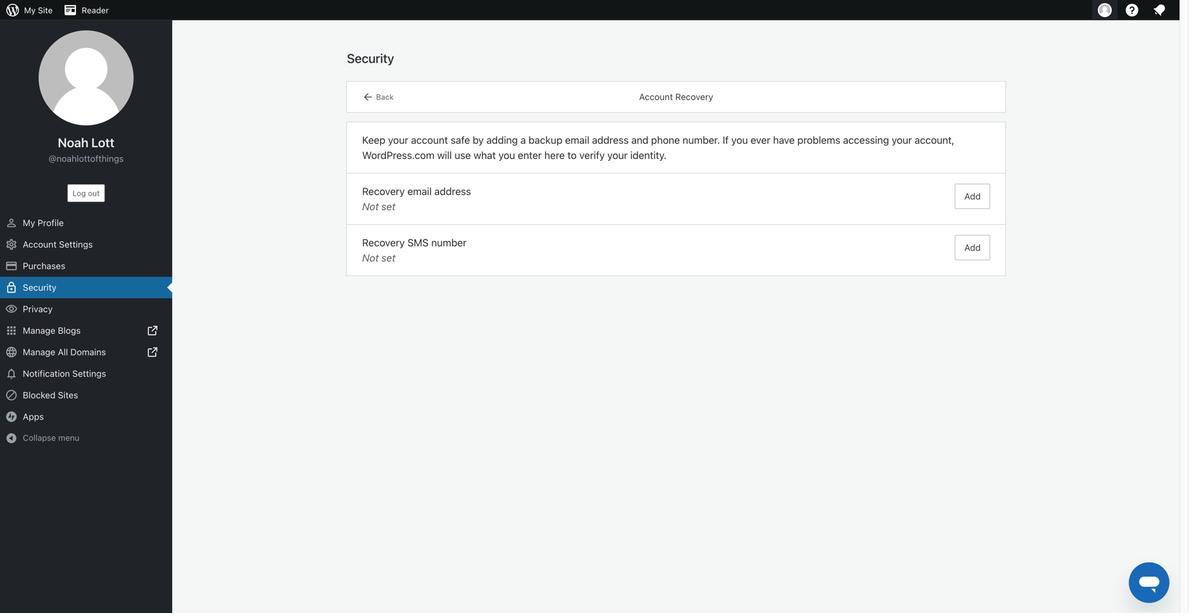 Task type: locate. For each thing, give the bounding box(es) containing it.
set
[[382, 200, 396, 212], [382, 252, 396, 264]]

your right verify
[[608, 149, 628, 161]]

security
[[347, 51, 394, 66], [23, 282, 56, 293]]

email up to
[[565, 134, 590, 146]]

address up verify
[[592, 134, 629, 146]]

email inside recovery email address not set
[[408, 185, 432, 197]]

you
[[732, 134, 748, 146], [499, 149, 515, 161]]

manage up notification
[[23, 347, 55, 357]]

notification settings link
[[0, 363, 172, 384]]

adding
[[487, 134, 518, 146]]

0 horizontal spatial email
[[408, 185, 432, 197]]

if
[[723, 134, 729, 146]]

identity.
[[631, 149, 667, 161]]

1 vertical spatial account
[[23, 239, 57, 250]]

help image
[[1125, 3, 1140, 18]]

safe
[[451, 134, 470, 146]]

1 horizontal spatial address
[[592, 134, 629, 146]]

a
[[521, 134, 526, 146]]

recovery
[[676, 92, 713, 102], [362, 185, 405, 197], [362, 237, 405, 249]]

1 manage from the top
[[23, 325, 55, 336]]

0 vertical spatial manage
[[23, 325, 55, 336]]

1 vertical spatial you
[[499, 149, 515, 161]]

my inside the 'my profile' link
[[23, 218, 35, 228]]

recovery up number.
[[676, 92, 713, 102]]

security up privacy
[[23, 282, 56, 293]]

my profile link
[[0, 212, 172, 234]]

1 vertical spatial settings
[[72, 368, 106, 379]]

not
[[362, 200, 379, 212], [362, 252, 379, 264]]

1 vertical spatial manage
[[23, 347, 55, 357]]

settings down the 'my profile' link
[[59, 239, 93, 250]]

block image
[[5, 389, 18, 402]]

1 add from the top
[[965, 191, 981, 201]]

manage blogs
[[23, 325, 81, 336]]

1 horizontal spatial email
[[565, 134, 590, 146]]

account up the phone
[[639, 92, 673, 102]]

recovery inside recovery email address not set
[[362, 185, 405, 197]]

2 manage from the top
[[23, 347, 55, 357]]

all
[[58, 347, 68, 357]]

account recovery
[[639, 92, 713, 102]]

1 vertical spatial my
[[23, 218, 35, 228]]

recovery left sms
[[362, 237, 405, 249]]

1 vertical spatial address
[[434, 185, 471, 197]]

my for my profile
[[23, 218, 35, 228]]

not inside recovery email address not set
[[362, 200, 379, 212]]

my site link
[[0, 0, 58, 20]]

settings
[[59, 239, 93, 250], [72, 368, 106, 379]]

set inside recovery sms number not set
[[382, 252, 396, 264]]

add
[[965, 191, 981, 201], [965, 242, 981, 253]]

0 horizontal spatial security
[[23, 282, 56, 293]]

use
[[455, 149, 471, 161]]

@
[[49, 153, 57, 164]]

1 horizontal spatial your
[[608, 149, 628, 161]]

0 vertical spatial my
[[24, 5, 36, 15]]

0 horizontal spatial account
[[23, 239, 57, 250]]

noah
[[58, 135, 88, 150]]

0 vertical spatial set
[[382, 200, 396, 212]]

0 vertical spatial add button
[[955, 184, 991, 209]]

0 vertical spatial address
[[592, 134, 629, 146]]

2 not from the top
[[362, 252, 379, 264]]

recovery down wordpress.com on the top left
[[362, 185, 405, 197]]

1 vertical spatial security
[[23, 282, 56, 293]]

back
[[376, 92, 394, 101]]

blogs
[[58, 325, 81, 336]]

set for sms
[[382, 252, 396, 264]]

reader link
[[58, 0, 114, 20]]

0 horizontal spatial your
[[388, 134, 408, 146]]

add button
[[955, 184, 991, 209], [955, 235, 991, 260]]

1 vertical spatial add
[[965, 242, 981, 253]]

1 vertical spatial not
[[362, 252, 379, 264]]

recovery sms number not set
[[362, 237, 467, 264]]

number
[[431, 237, 467, 249]]

wordpress.com
[[362, 149, 435, 161]]

recovery for recovery sms number not set
[[362, 237, 405, 249]]

account
[[639, 92, 673, 102], [23, 239, 57, 250]]

manage your notifications image
[[1152, 3, 1167, 18]]

collapse menu
[[23, 433, 79, 442]]

manage down privacy
[[23, 325, 55, 336]]

security main content
[[347, 50, 1006, 276]]

0 horizontal spatial address
[[434, 185, 471, 197]]

not inside recovery sms number not set
[[362, 252, 379, 264]]

address down "will"
[[434, 185, 471, 197]]

1 vertical spatial add button
[[955, 235, 991, 260]]

purchases link
[[0, 255, 172, 277]]

collapse menu link
[[0, 428, 172, 448]]

security up "back" link
[[347, 51, 394, 66]]

1 horizontal spatial account
[[639, 92, 673, 102]]

0 vertical spatial security
[[347, 51, 394, 66]]

1 vertical spatial email
[[408, 185, 432, 197]]

1 horizontal spatial you
[[732, 134, 748, 146]]

email
[[565, 134, 590, 146], [408, 185, 432, 197]]

your
[[388, 134, 408, 146], [892, 134, 912, 146], [608, 149, 628, 161]]

lott
[[91, 135, 114, 150]]

0 vertical spatial add
[[965, 191, 981, 201]]

1 not from the top
[[362, 200, 379, 212]]

language image
[[5, 346, 18, 358]]

account for account recovery
[[639, 92, 673, 102]]

settings down domains
[[72, 368, 106, 379]]

here
[[545, 149, 565, 161]]

manage
[[23, 325, 55, 336], [23, 347, 55, 357]]

number.
[[683, 134, 720, 146]]

your up wordpress.com on the top left
[[388, 134, 408, 146]]

0 horizontal spatial you
[[499, 149, 515, 161]]

you right if
[[732, 134, 748, 146]]

1 vertical spatial set
[[382, 252, 396, 264]]

keep your account safe by adding a backup email address and phone number. if you ever have problems accessing your account, wordpress.com will use what you enter here to verify your identity.
[[362, 134, 955, 161]]

1 vertical spatial recovery
[[362, 185, 405, 197]]

verify
[[580, 149, 605, 161]]

you down adding
[[499, 149, 515, 161]]

backup
[[529, 134, 563, 146]]

privacy
[[23, 304, 53, 314]]

0 vertical spatial account
[[639, 92, 673, 102]]

address
[[592, 134, 629, 146], [434, 185, 471, 197]]

accessing
[[843, 134, 889, 146]]

2 add from the top
[[965, 242, 981, 253]]

1 horizontal spatial security
[[347, 51, 394, 66]]

apps link
[[0, 406, 172, 428]]

account down my profile
[[23, 239, 57, 250]]

2 add button from the top
[[955, 235, 991, 260]]

set inside recovery email address not set
[[382, 200, 396, 212]]

not for recovery sms number not set
[[362, 252, 379, 264]]

purchases
[[23, 261, 65, 271]]

my left the site
[[24, 5, 36, 15]]

1 add button from the top
[[955, 184, 991, 209]]

account inside security main content
[[639, 92, 673, 102]]

2 set from the top
[[382, 252, 396, 264]]

email down wordpress.com on the top left
[[408, 185, 432, 197]]

problems
[[798, 134, 841, 146]]

recovery inside recovery sms number not set
[[362, 237, 405, 249]]

0 vertical spatial settings
[[59, 239, 93, 250]]

0 vertical spatial email
[[565, 134, 590, 146]]

person image
[[5, 217, 18, 229]]

account settings link
[[0, 234, 172, 255]]

log out
[[73, 189, 100, 198]]

0 vertical spatial not
[[362, 200, 379, 212]]

by
[[473, 134, 484, 146]]

1 set from the top
[[382, 200, 396, 212]]

what
[[474, 149, 496, 161]]

my
[[24, 5, 36, 15], [23, 218, 35, 228]]

2 vertical spatial recovery
[[362, 237, 405, 249]]

my right person icon
[[23, 218, 35, 228]]

set for email
[[382, 200, 396, 212]]

your left account,
[[892, 134, 912, 146]]



Task type: describe. For each thing, give the bounding box(es) containing it.
and
[[632, 134, 649, 146]]

not for recovery email address not set
[[362, 200, 379, 212]]

add for recovery sms number
[[965, 242, 981, 253]]

notifications image
[[5, 367, 18, 380]]

manage for manage blogs
[[23, 325, 55, 336]]

site
[[38, 5, 53, 15]]

phone
[[651, 134, 680, 146]]

domains
[[70, 347, 106, 357]]

recovery for recovery email address not set
[[362, 185, 405, 197]]

settings for account settings
[[59, 239, 93, 250]]

log
[[73, 189, 86, 198]]

credit_card image
[[5, 260, 18, 272]]

blocked sites
[[23, 390, 78, 400]]

add button for recovery sms number
[[955, 235, 991, 260]]

collapse
[[23, 433, 56, 442]]

noah lott @ noahlottofthings
[[49, 135, 124, 164]]

my site
[[24, 5, 53, 15]]

notification settings
[[23, 368, 106, 379]]

have
[[773, 134, 795, 146]]

my profile image
[[1098, 3, 1112, 17]]

account,
[[915, 134, 955, 146]]

manage all domains link
[[0, 341, 172, 363]]

account
[[411, 134, 448, 146]]

profile
[[38, 218, 64, 228]]

lock image
[[5, 281, 18, 294]]

enter
[[518, 149, 542, 161]]

noah lott image
[[39, 30, 134, 125]]

to
[[568, 149, 577, 161]]

apps image
[[5, 324, 18, 337]]

back link
[[362, 89, 394, 105]]

settings for notification settings
[[72, 368, 106, 379]]

apps
[[23, 411, 44, 422]]

manage for manage all domains
[[23, 347, 55, 357]]

add button for recovery email address
[[955, 184, 991, 209]]

address inside keep your account safe by adding a backup email address and phone number. if you ever have problems accessing your account, wordpress.com will use what you enter here to verify your identity.
[[592, 134, 629, 146]]

my for my site
[[24, 5, 36, 15]]

security inside main content
[[347, 51, 394, 66]]

add for recovery email address
[[965, 191, 981, 201]]

2 horizontal spatial your
[[892, 134, 912, 146]]

keep
[[362, 134, 386, 146]]

manage all domains
[[23, 347, 106, 357]]

ever
[[751, 134, 771, 146]]

reader
[[82, 5, 109, 15]]

account for account settings
[[23, 239, 57, 250]]

0 vertical spatial you
[[732, 134, 748, 146]]

email inside keep your account safe by adding a backup email address and phone number. if you ever have problems accessing your account, wordpress.com will use what you enter here to verify your identity.
[[565, 134, 590, 146]]

notification
[[23, 368, 70, 379]]

visibility image
[[5, 303, 18, 315]]

will
[[437, 149, 452, 161]]

settings image
[[5, 238, 18, 251]]

blocked sites link
[[0, 384, 172, 406]]

privacy link
[[0, 298, 172, 320]]

out
[[88, 189, 100, 198]]

manage blogs link
[[0, 320, 172, 341]]

blocked
[[23, 390, 56, 400]]

my profile
[[23, 218, 64, 228]]

address inside recovery email address not set
[[434, 185, 471, 197]]

security link
[[0, 277, 172, 298]]

account settings
[[23, 239, 93, 250]]

0 vertical spatial recovery
[[676, 92, 713, 102]]

menu
[[58, 433, 79, 442]]

recovery email address not set
[[362, 185, 471, 212]]

noahlottofthings
[[57, 153, 124, 164]]

log out button
[[68, 184, 105, 202]]

sms
[[408, 237, 429, 249]]

sites
[[58, 390, 78, 400]]



Task type: vqa. For each thing, say whether or not it's contained in the screenshot.
log out
yes



